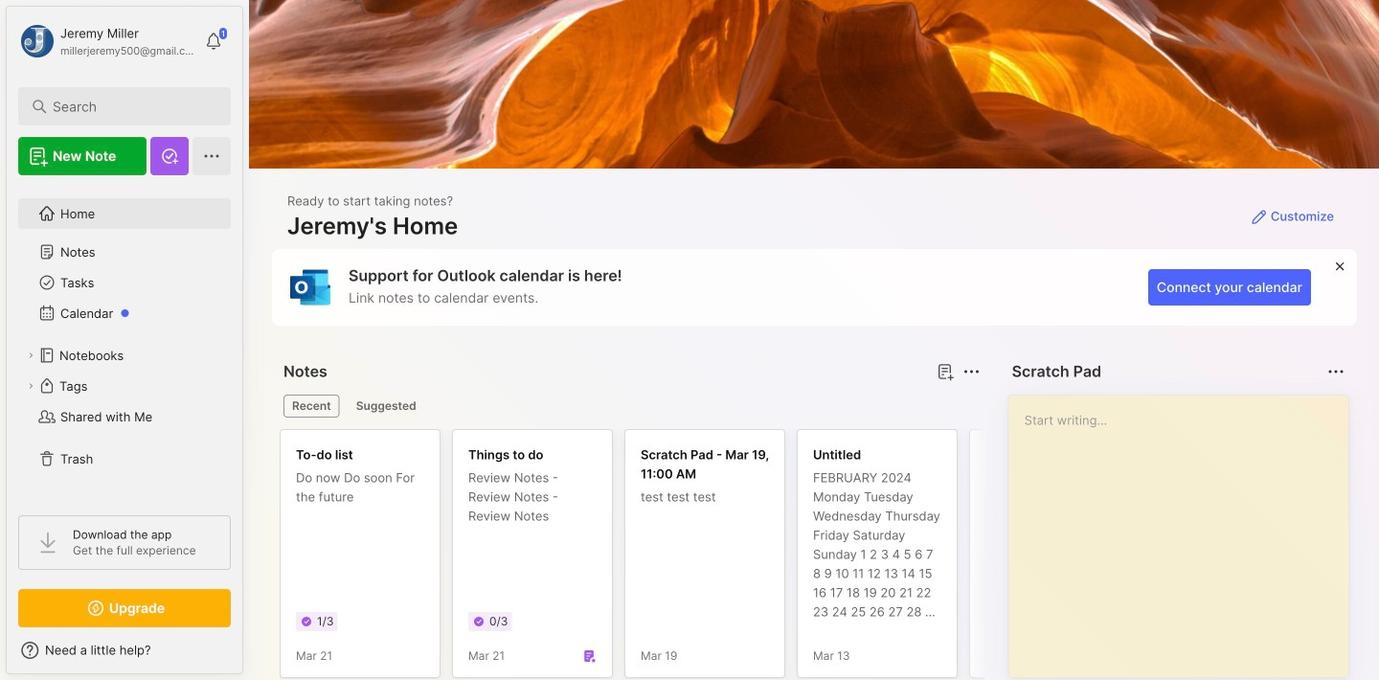 Task type: locate. For each thing, give the bounding box(es) containing it.
Account field
[[18, 22, 195, 60]]

click to collapse image
[[242, 645, 256, 668]]

tab
[[284, 395, 340, 418], [348, 395, 425, 418]]

1 tab from the left
[[284, 395, 340, 418]]

1 horizontal spatial tab
[[348, 395, 425, 418]]

none search field inside main element
[[53, 95, 206, 118]]

2 tab from the left
[[348, 395, 425, 418]]

row group
[[280, 429, 1380, 680]]

0 horizontal spatial tab
[[284, 395, 340, 418]]

tab list
[[284, 395, 978, 418]]

None search field
[[53, 95, 206, 118]]

tree
[[7, 187, 242, 498]]

Search text field
[[53, 98, 206, 116]]

Start writing… text field
[[1025, 396, 1348, 662]]

expand notebooks image
[[25, 350, 36, 361]]



Task type: describe. For each thing, give the bounding box(es) containing it.
WHAT'S NEW field
[[7, 635, 242, 666]]

main element
[[0, 0, 249, 680]]

tree inside main element
[[7, 187, 242, 498]]

expand tags image
[[25, 380, 36, 392]]



Task type: vqa. For each thing, say whether or not it's contained in the screenshot.
Tab List
yes



